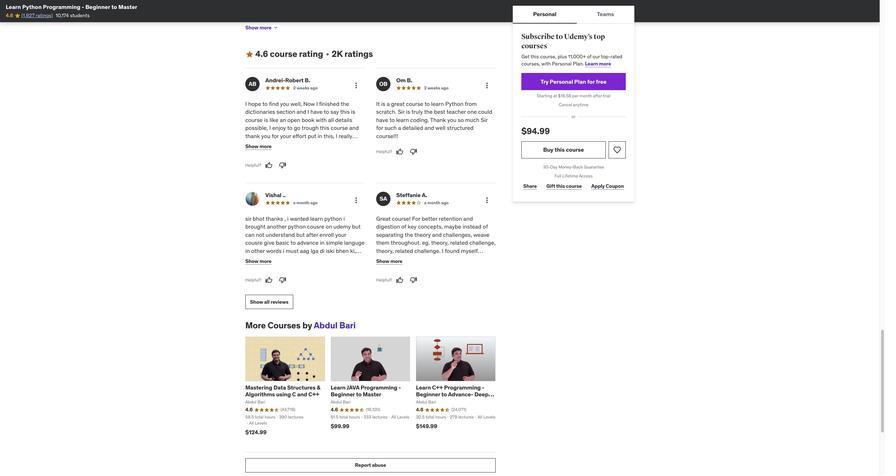 Task type: describe. For each thing, give the bounding box(es) containing it.
weeks for now
[[297, 85, 310, 91]]

to inside learn c++ programming - beginner to advance- deep dive in c++
[[442, 391, 447, 398]]

learn java programming - beginner to master link
[[331, 384, 401, 398]]

courses,
[[522, 60, 540, 67]]

get
[[522, 53, 530, 60]]

the up throughout.
[[405, 231, 413, 238]]

possible,
[[245, 124, 268, 131]]

have inside i hope to find you well, now i finished the dictionaries section and i have to say this is course is like an open book with all details possible, i enjoy to go trough this course and thank you for your effort put in this, i really appreciated.
[[311, 108, 323, 115]]

java
[[347, 384, 360, 391]]

andrei-robert b.
[[265, 77, 310, 84]]

1 horizontal spatial but
[[352, 223, 361, 230]]

2 vertical spatial after
[[245, 255, 257, 262]]

sa
[[380, 195, 387, 202]]

ago for well,
[[310, 85, 318, 91]]

show more inside button
[[245, 24, 272, 31]]

can
[[245, 231, 255, 238]]

ago for and
[[441, 200, 449, 205]]

a up scratch.
[[387, 100, 390, 107]]

a up wanted
[[293, 200, 296, 205]]

1 vertical spatial python
[[288, 223, 306, 230]]

1 vertical spatial cousre
[[245, 239, 263, 246]]

this up this,
[[320, 124, 329, 131]]

is inside great course! for better retention and digestion of key concepts, maybe instead of separating the theory and challenges, weave them throughout. eg. theory, related challenge, theory, related challenge. i found myself drowning in theory at one stage. however, it is very clear the way you've explained things! thank you so much:)
[[489, 255, 494, 262]]

this,
[[324, 132, 335, 139]]

month inside starting at $16.58 per month after trial cancel anytime
[[580, 93, 592, 99]]

not
[[256, 231, 264, 238]]

and inside it is a great course to learn python from scratch. sir is truly the best teacher one could have to learn coding. thank you so much sir for such a detailed and well structured course!!!
[[425, 124, 434, 131]]

more courses by abdul bari
[[245, 320, 356, 331]]

course inside it is a great course to learn python from scratch. sir is truly the best teacher one could have to learn coding. thank you so much sir for such a detailed and well structured course!!!
[[406, 100, 423, 107]]

more down top-
[[599, 60, 611, 67]]

the inside i hope to find you well, now i finished the dictionaries section and i have to say this is course is like an open book with all details possible, i enjoy to go trough this course and thank you for your effort put in this, i really appreciated.
[[341, 100, 349, 107]]

must
[[286, 247, 299, 254]]

python inside it is a great course to learn python from scratch. sir is truly the best teacher one could have to learn coding. thank you so much sir for such a detailed and well structured course!!!
[[446, 100, 464, 107]]

trial
[[603, 93, 611, 99]]

back
[[573, 164, 583, 170]]

a month ago for a.
[[424, 200, 449, 205]]

beginner for learn c++ programming - beginner to advance- deep dive in c++
[[416, 391, 440, 398]]

it
[[376, 100, 380, 107]]

with inside i hope to find you well, now i finished the dictionaries section and i have to say this is course is like an open book with all details possible, i enjoy to go trough this course and thank you for your effort put in this, i really appreciated.
[[316, 116, 327, 123]]

course down lifetime
[[566, 183, 582, 189]]

teacher
[[447, 108, 466, 115]]

java
[[336, 255, 346, 262]]

advance
[[297, 239, 319, 246]]

279 lectures
[[450, 414, 474, 420]]

steffanie a.
[[396, 191, 427, 199]]

&
[[317, 384, 321, 391]]

learn python programming - beginner to master
[[6, 3, 137, 10]]

levels inside 390 lectures all levels
[[255, 420, 267, 426]]

mastering
[[245, 384, 272, 391]]

coding.
[[411, 116, 429, 123]]

plan
[[575, 78, 586, 85]]

tab list containing personal
[[513, 6, 635, 24]]

using
[[276, 391, 291, 398]]

much:)
[[410, 271, 427, 278]]

1 horizontal spatial python
[[325, 215, 342, 222]]

gift
[[547, 183, 555, 189]]

gift this course
[[547, 183, 582, 189]]

..
[[283, 191, 286, 199]]

show more button for sir bhot thanks , i wanted learn python i brought another python cousre on udemy but can not understand but after enroll your cousre give basic to advance in simple languge in other words i must aag lga di iski bhen ki, after compleste this i will also learn java and c++ from your course
[[245, 254, 272, 268]]

key
[[408, 223, 417, 230]]

data
[[274, 384, 286, 391]]

1 vertical spatial theory
[[407, 255, 424, 262]]

2 for b.
[[424, 85, 427, 91]]

full
[[555, 173, 562, 178]]

show more for i hope to find you well, now i finished the dictionaries section and i have to say this is course is like an open book with all details possible, i enjoy to go trough this course and thank you for your effort put in this, i really appreciated.
[[245, 143, 272, 149]]

course down details
[[331, 124, 348, 131]]

4.6 left the (1,927 at the top left of page
[[6, 12, 13, 19]]

and down the concepts,
[[432, 231, 442, 238]]

and up instead
[[464, 215, 473, 222]]

2 vertical spatial your
[[270, 263, 281, 270]]

master for learn python programming - beginner to master
[[118, 3, 137, 10]]

one inside it is a great course to learn python from scratch. sir is truly the best teacher one could have to learn coding. thank you so much sir for such a detailed and well structured course!!!
[[468, 108, 477, 115]]

i right now
[[316, 100, 318, 107]]

2 weeks ago for now
[[293, 85, 318, 91]]

learn for learn python programming - beginner to master
[[6, 3, 21, 10]]

this inside sir bhot thanks , i wanted learn python i brought another python cousre on udemy but can not understand but after enroll your cousre give basic to advance in simple languge in other words i must aag lga di iski bhen ki, after compleste this i will also learn java and c++ from your course
[[287, 255, 296, 262]]

abdul inside learn java programming - beginner to master abdul bari
[[331, 399, 342, 405]]

ratings)
[[36, 12, 53, 19]]

0 vertical spatial sir
[[398, 108, 405, 115]]

have inside it is a great course to learn python from scratch. sir is truly the best teacher one could have to learn coding. thank you so much sir for such a detailed and well structured course!!!
[[376, 116, 388, 123]]

rating
[[299, 48, 323, 59]]

0 horizontal spatial python
[[22, 3, 42, 10]]

30.5
[[416, 414, 425, 420]]

helpful? left the 'mark review by om b. as helpful' image
[[376, 149, 392, 154]]

for inside try personal plan for free link
[[588, 78, 595, 85]]

well,
[[291, 100, 302, 107]]

2 b. from the left
[[407, 77, 413, 84]]

well
[[436, 124, 446, 131]]

i right ,
[[287, 215, 289, 222]]

for inside it is a great course to learn python from scratch. sir is truly the best teacher one could have to learn coding. thank you so much sir for such a detailed and well structured course!!!
[[376, 124, 383, 131]]

such
[[385, 124, 397, 131]]

beginner for learn java programming - beginner to master abdul bari
[[331, 391, 355, 398]]

learn for learn more
[[585, 60, 598, 67]]

course up possible,
[[245, 116, 263, 123]]

xsmall image
[[273, 25, 279, 31]]

is left truly
[[406, 108, 410, 115]]

helpful? for sir bhot thanks , i wanted learn python i brought another python cousre on udemy but can not understand but after enroll your cousre give basic to advance in simple languge in other words i must aag lga di iski bhen ki, after compleste this i will also learn java and c++ from your course
[[245, 277, 261, 283]]

all levels for learn c++ programming - beginner to advance- deep dive in c++
[[478, 414, 496, 420]]

1 horizontal spatial after
[[306, 231, 318, 238]]

book
[[302, 116, 315, 123]]

try personal plan for free link
[[522, 73, 626, 90]]

in left other
[[245, 247, 250, 254]]

total for $99.99
[[340, 414, 348, 420]]

learn for learn c++ programming - beginner to advance- deep dive in c++
[[416, 384, 431, 391]]

anytime
[[573, 102, 589, 107]]

so inside it is a great course to learn python from scratch. sir is truly the best teacher one could have to learn coding. thank you so much sir for such a detailed and well structured course!!!
[[458, 116, 464, 123]]

show for i hope to find you well, now i finished the dictionaries section and i have to say this is course is like an open book with all details possible, i enjoy to go trough this course and thank you for your effort put in this, i really appreciated.
[[245, 143, 259, 149]]

udemy's
[[564, 32, 593, 41]]

1 horizontal spatial related
[[450, 239, 468, 246]]

2 vertical spatial personal
[[550, 78, 573, 85]]

1 vertical spatial related
[[395, 247, 413, 254]]

best
[[434, 108, 445, 115]]

learn c++ programming - beginner to advance- deep dive in c++ link
[[416, 384, 494, 405]]

1 vertical spatial your
[[335, 231, 346, 238]]

per
[[573, 93, 579, 99]]

clear
[[388, 263, 401, 270]]

will
[[300, 255, 309, 262]]

lifetime
[[563, 173, 578, 178]]

is up details
[[351, 108, 355, 115]]

abdul bari link
[[314, 320, 356, 331]]

this right gift
[[556, 183, 565, 189]]

scratch.
[[376, 108, 397, 115]]

at inside starting at $16.58 per month after trial cancel anytime
[[554, 93, 557, 99]]

hours for $99.99
[[349, 414, 360, 420]]

your inside i hope to find you well, now i finished the dictionaries section and i have to say this is course is like an open book with all details possible, i enjoy to go trough this course and thank you for your effort put in this, i really appreciated.
[[280, 132, 291, 139]]

abdul bari
[[416, 399, 436, 405]]

c
[[292, 391, 296, 398]]

(1,927
[[21, 12, 35, 19]]

aag
[[300, 247, 309, 254]]

dive
[[416, 398, 428, 405]]

apply coupon
[[592, 183, 624, 189]]

1 vertical spatial theory,
[[376, 247, 394, 254]]

compleste
[[259, 255, 286, 262]]

and up really
[[350, 124, 359, 131]]

0 vertical spatial cousre
[[307, 223, 325, 230]]

course inside sir bhot thanks , i wanted learn python i brought another python cousre on udemy but can not understand but after enroll your cousre give basic to advance in simple languge in other words i must aag lga di iski bhen ki, after compleste this i will also learn java and c++ from your course
[[283, 263, 300, 270]]

day
[[550, 164, 558, 170]]

4.6 for learn c++ programming - beginner to advance- deep dive in c++
[[416, 407, 424, 413]]

(16,120)
[[366, 407, 381, 412]]

i down like
[[270, 124, 271, 131]]

put
[[308, 132, 316, 139]]

all levels for learn java programming - beginner to master
[[392, 414, 410, 420]]

gift this course link
[[545, 179, 584, 193]]

all for learn java programming - beginner to master
[[392, 414, 396, 420]]

c++ up abdul bari
[[432, 384, 443, 391]]

you up the appreciated.
[[261, 132, 271, 139]]

learn up detailed
[[396, 116, 409, 123]]

ago for wanted
[[310, 200, 318, 205]]

16120 reviews element
[[366, 407, 381, 413]]

maybe
[[444, 223, 461, 230]]

abdul up the 30.5
[[416, 399, 427, 405]]

2k ratings
[[332, 48, 373, 59]]

the left way
[[402, 263, 411, 270]]

abdul right by
[[314, 320, 338, 331]]

390 lectures all levels
[[249, 414, 304, 426]]

1 horizontal spatial of
[[483, 223, 488, 230]]

free
[[596, 78, 607, 85]]

hours for $149.99
[[436, 414, 446, 420]]

students
[[70, 12, 90, 19]]

at inside great course! for better retention and digestion of key concepts, maybe instead of separating the theory and challenges, weave them throughout. eg. theory, related challenge, theory, related challenge. i found myself drowning in theory at one stage. however, it is very clear the way you've explained things! thank you so much:)
[[425, 255, 430, 262]]

learn down iski
[[322, 255, 335, 262]]

detailed
[[403, 124, 423, 131]]

58.5
[[245, 414, 254, 420]]

this inside get this course, plus 11,000+ of our top-rated courses, with personal plan.
[[531, 53, 539, 60]]

by
[[303, 320, 312, 331]]

other
[[251, 247, 265, 254]]

mastering data structures & algorithms using c and c++ abdul bari
[[245, 384, 321, 405]]

and inside sir bhot thanks , i wanted learn python i brought another python cousre on udemy but can not understand but after enroll your cousre give basic to advance in simple languge in other words i must aag lga di iski bhen ki, after compleste this i will also learn java and c++ from your course
[[348, 255, 357, 262]]

finished
[[319, 100, 340, 107]]

$124.99
[[245, 429, 267, 436]]

43719 reviews element
[[281, 407, 295, 413]]

1 horizontal spatial sir
[[481, 116, 488, 123]]

programming for java
[[361, 384, 398, 391]]

one inside great course! for better retention and digestion of key concepts, maybe instead of separating the theory and challenges, weave them throughout. eg. theory, related challenge, theory, related challenge. i found myself drowning in theory at one stage. however, it is very clear the way you've explained things! thank you so much:)
[[432, 255, 441, 262]]

bari inside mastering data structures & algorithms using c and c++ abdul bari
[[258, 399, 265, 405]]

$94.99
[[522, 126, 550, 137]]

this up details
[[340, 108, 350, 115]]

personal inside get this course, plus 11,000+ of our top-rated courses, with personal plan.
[[552, 60, 572, 67]]

explained
[[441, 263, 465, 270]]

and inside mastering data structures & algorithms using c and c++ abdul bari
[[297, 391, 307, 398]]

weeks for learn
[[428, 85, 440, 91]]

i left "hope"
[[245, 100, 247, 107]]

ki,
[[350, 247, 356, 254]]

section
[[277, 108, 295, 115]]

is right 'it'
[[381, 100, 386, 107]]

mark review by andrei-robert b. as unhelpful image
[[279, 162, 286, 169]]

a.
[[422, 191, 427, 199]]

is left like
[[264, 116, 268, 123]]

in inside great course! for better retention and digestion of key concepts, maybe instead of separating the theory and challenges, weave them throughout. eg. theory, related challenge, theory, related challenge. i found myself drowning in theory at one stage. however, it is very clear the way you've explained things! thank you so much:)
[[402, 255, 406, 262]]

lectures inside 390 lectures all levels
[[288, 414, 304, 420]]

reviews
[[271, 299, 289, 305]]

learn up the best
[[431, 100, 444, 107]]

4.6 right medium "image"
[[255, 48, 268, 59]]

additional actions for review by steffanie a. image
[[483, 196, 492, 205]]

simple
[[326, 239, 343, 246]]

really
[[339, 132, 352, 139]]

thank
[[430, 116, 446, 123]]

bari inside learn java programming - beginner to master abdul bari
[[343, 399, 351, 405]]

them
[[376, 239, 390, 246]]

rated
[[611, 53, 623, 60]]

report abuse
[[355, 462, 386, 468]]

subscribe to udemy's top courses
[[522, 32, 605, 50]]

appreciated.
[[245, 140, 277, 147]]

throughout.
[[391, 239, 421, 246]]



Task type: locate. For each thing, give the bounding box(es) containing it.
one up much
[[468, 108, 477, 115]]

more
[[245, 320, 266, 331]]

have down now
[[311, 108, 323, 115]]

algorithms
[[245, 391, 275, 398]]

challenge,
[[470, 239, 496, 246]]

show more left xsmall icon
[[245, 24, 272, 31]]

10,174
[[56, 12, 69, 19]]

course inside button
[[566, 146, 584, 153]]

show down other
[[245, 258, 259, 264]]

lectures for $149.99
[[459, 414, 474, 420]]

show more down possible,
[[245, 143, 272, 149]]

0 vertical spatial master
[[118, 3, 137, 10]]

in inside learn c++ programming - beginner to advance- deep dive in c++
[[429, 398, 434, 405]]

a month ago up wanted
[[293, 200, 318, 205]]

1 total from the left
[[255, 414, 264, 420]]

helpful? left mark review by andrei-robert b. as helpful image
[[245, 162, 261, 168]]

0 horizontal spatial lectures
[[288, 414, 304, 420]]

learn inside learn c++ programming - beginner to advance- deep dive in c++
[[416, 384, 431, 391]]

to inside subscribe to udemy's top courses
[[556, 32, 563, 41]]

helpful? down very
[[376, 277, 392, 283]]

programming inside learn c++ programming - beginner to advance- deep dive in c++
[[444, 384, 481, 391]]

all inside 390 lectures all levels
[[249, 420, 254, 426]]

mark review by steffanie a. as unhelpful image
[[410, 277, 417, 284]]

now
[[304, 100, 315, 107]]

it
[[485, 255, 488, 262]]

b. right "robert"
[[305, 77, 310, 84]]

to inside sir bhot thanks , i wanted learn python i brought another python cousre on udemy but can not understand but after enroll your cousre give basic to advance in simple languge in other words i must aag lga di iski bhen ki, after compleste this i will also learn java and c++ from your course
[[291, 239, 296, 246]]

total
[[255, 414, 264, 420], [340, 414, 348, 420], [426, 414, 435, 420]]

1 horizontal spatial -
[[399, 384, 401, 391]]

say
[[331, 108, 339, 115]]

month for sir bhot thanks , i wanted learn python i brought another python cousre on udemy but can not understand but after enroll your cousre give basic to advance in simple languge in other words i must aag lga di iski bhen ki, after compleste this i will also learn java and c++ from your course
[[297, 200, 310, 205]]

0 horizontal spatial but
[[296, 231, 305, 238]]

ab
[[249, 80, 256, 87]]

and down ki, at the bottom of the page
[[348, 255, 357, 262]]

helpful? down c++
[[245, 277, 261, 283]]

show more for great course! for better retention and digestion of key concepts, maybe instead of separating the theory and challenges, weave them throughout. eg. theory, related challenge, theory, related challenge. i found myself drowning in theory at one stage. however, it is very clear the way you've explained things! thank you so much:)
[[376, 258, 403, 264]]

in up di
[[320, 239, 325, 246]]

digestion
[[376, 223, 400, 230]]

1 horizontal spatial 2 weeks ago
[[424, 85, 449, 91]]

and down the well,
[[297, 108, 306, 115]]

hours left 279
[[436, 414, 446, 420]]

theory up eg.
[[415, 231, 431, 238]]

the
[[341, 100, 349, 107], [424, 108, 433, 115], [405, 231, 413, 238], [402, 263, 411, 270]]

all for learn c++ programming - beginner to advance- deep dive in c++
[[478, 414, 483, 420]]

2 horizontal spatial all
[[478, 414, 483, 420]]

helpful? for i hope to find you well, now i finished the dictionaries section and i have to say this is course is like an open book with all details possible, i enjoy to go trough this course and thank you for your effort put in this, i really appreciated.
[[245, 162, 261, 168]]

1 2 weeks ago from the left
[[293, 85, 318, 91]]

personal
[[533, 11, 557, 18], [552, 60, 572, 67], [550, 78, 573, 85]]

xsmall image
[[325, 51, 330, 57]]

mark review by steffanie a. as helpful image
[[396, 277, 403, 284]]

more for great course! for better retention and digestion of key concepts, maybe instead of separating the theory and challenges, weave them throughout. eg. theory, related challenge, theory, related challenge. i found myself drowning in theory at one stage. however, it is very clear the way you've explained things! thank you so much:)
[[391, 258, 403, 264]]

month
[[580, 93, 592, 99], [297, 200, 310, 205], [428, 200, 441, 205]]

(1,927 ratings)
[[21, 12, 53, 19]]

stage.
[[443, 255, 458, 262]]

programming up (16,120)
[[361, 384, 398, 391]]

show more button down give
[[245, 254, 272, 268]]

1 horizontal spatial have
[[376, 116, 388, 123]]

1 horizontal spatial with
[[542, 60, 551, 67]]

at down 'challenge.'
[[425, 255, 430, 262]]

- inside learn java programming - beginner to master abdul bari
[[399, 384, 401, 391]]

4.6 up the 30.5
[[416, 407, 424, 413]]

1 weeks from the left
[[297, 85, 310, 91]]

2 horizontal spatial total
[[426, 414, 435, 420]]

1 horizontal spatial levels
[[397, 414, 410, 420]]

30-day money-back guarantee full lifetime access
[[543, 164, 604, 178]]

hours for $124.99
[[265, 414, 276, 420]]

0 horizontal spatial beginner
[[85, 3, 110, 10]]

all left reviews
[[264, 299, 270, 305]]

1 horizontal spatial programming
[[361, 384, 398, 391]]

you inside it is a great course to learn python from scratch. sir is truly the best teacher one could have to learn coding. thank you so much sir for such a detailed and well structured course!!!
[[448, 116, 457, 123]]

0 horizontal spatial 2
[[293, 85, 296, 91]]

your down "enjoy" at left top
[[280, 132, 291, 139]]

1 horizontal spatial a month ago
[[424, 200, 449, 205]]

thank down possible,
[[245, 132, 260, 139]]

lectures down 24071 reviews element
[[459, 414, 474, 420]]

i right this,
[[336, 132, 337, 139]]

2 a month ago from the left
[[424, 200, 449, 205]]

1 horizontal spatial one
[[468, 108, 477, 115]]

2 total from the left
[[340, 414, 348, 420]]

better
[[422, 215, 438, 222]]

of
[[587, 53, 592, 60], [402, 223, 407, 230], [483, 223, 488, 230]]

30-
[[543, 164, 551, 170]]

0 vertical spatial python
[[325, 215, 342, 222]]

1 2 from the left
[[293, 85, 296, 91]]

1 vertical spatial so
[[403, 271, 409, 278]]

you up section
[[280, 100, 289, 107]]

learn c++ programming - beginner to advance- deep dive in c++
[[416, 384, 489, 405]]

1 vertical spatial from
[[257, 263, 269, 270]]

1 vertical spatial but
[[296, 231, 305, 238]]

0 horizontal spatial related
[[395, 247, 413, 254]]

0 horizontal spatial of
[[402, 223, 407, 230]]

beginner up abdul bari
[[416, 391, 440, 398]]

helpful? for great course! for better retention and digestion of key concepts, maybe instead of separating the theory and challenges, weave them throughout. eg. theory, related challenge, theory, related challenge. i found myself drowning in theory at one stage. however, it is very clear the way you've explained things! thank you so much:)
[[376, 277, 392, 283]]

weeks
[[297, 85, 310, 91], [428, 85, 440, 91]]

0 vertical spatial for
[[588, 78, 595, 85]]

programming
[[43, 3, 80, 10], [361, 384, 398, 391], [444, 384, 481, 391]]

related down challenges,
[[450, 239, 468, 246]]

a
[[387, 100, 390, 107], [398, 124, 401, 131], [293, 200, 296, 205], [424, 200, 427, 205]]

the inside it is a great course to learn python from scratch. sir is truly the best teacher one could have to learn coding. thank you so much sir for such a detailed and well structured course!!!
[[424, 108, 433, 115]]

show more button for great course! for better retention and digestion of key concepts, maybe instead of separating the theory and challenges, weave them throughout. eg. theory, related challenge, theory, related challenge. i found myself drowning in theory at one stage. however, it is very clear the way you've explained things! thank you so much:)
[[376, 254, 403, 268]]

all
[[392, 414, 396, 420], [478, 414, 483, 420], [249, 420, 254, 426]]

mark review by vishal .. as helpful image
[[265, 277, 272, 284]]

0 horizontal spatial have
[[311, 108, 323, 115]]

separating
[[376, 231, 404, 238]]

lectures for $99.99
[[372, 414, 388, 420]]

0 vertical spatial so
[[458, 116, 464, 123]]

after up the advance
[[306, 231, 318, 238]]

c++ inside mastering data structures & algorithms using c and c++ abdul bari
[[309, 391, 319, 398]]

thank inside i hope to find you well, now i finished the dictionaries section and i have to say this is course is like an open book with all details possible, i enjoy to go trough this course and thank you for your effort put in this, i really appreciated.
[[245, 132, 260, 139]]

2
[[293, 85, 296, 91], [424, 85, 427, 91]]

deep
[[475, 391, 489, 398]]

all
[[328, 116, 334, 123], [264, 299, 270, 305]]

0 vertical spatial related
[[450, 239, 468, 246]]

details
[[335, 116, 352, 123]]

ob
[[379, 80, 388, 87]]

2 for robert
[[293, 85, 296, 91]]

levels for learn c++ programming - beginner to advance- deep dive in c++
[[484, 414, 496, 420]]

total right 58.5
[[255, 414, 264, 420]]

more up mark review by andrei-robert b. as helpful image
[[260, 143, 272, 149]]

show more button down possible,
[[245, 139, 272, 154]]

2 weeks ago
[[293, 85, 318, 91], [424, 85, 449, 91]]

but up the advance
[[296, 231, 305, 238]]

thank inside great course! for better retention and digestion of key concepts, maybe instead of separating the theory and challenges, weave them throughout. eg. theory, related challenge, theory, related challenge. i found myself drowning in theory at one stage. however, it is very clear the way you've explained things! thank you so much:)
[[376, 271, 391, 278]]

so left mark review by steffanie a. as unhelpful image
[[403, 271, 409, 278]]

2 horizontal spatial lectures
[[459, 414, 474, 420]]

show for great course! for better retention and digestion of key concepts, maybe instead of separating the theory and challenges, weave them throughout. eg. theory, related challenge, theory, related challenge. i found myself drowning in theory at one stage. however, it is very clear the way you've explained things! thank you so much:)
[[376, 258, 390, 264]]

0 vertical spatial after
[[593, 93, 602, 99]]

after up c++
[[245, 255, 257, 262]]

lectures
[[288, 414, 304, 420], [372, 414, 388, 420], [459, 414, 474, 420]]

to inside learn java programming - beginner to master abdul bari
[[356, 391, 362, 398]]

much
[[465, 116, 480, 123]]

additional actions for review by om b. image
[[483, 81, 492, 90]]

4.6
[[6, 12, 13, 19], [255, 48, 268, 59], [245, 407, 253, 413], [331, 407, 338, 413], [416, 407, 424, 413]]

from inside sir bhot thanks , i wanted learn python i brought another python cousre on udemy but can not understand but after enroll your cousre give basic to advance in simple languge in other words i must aag lga di iski bhen ki, after compleste this i will also learn java and c++ from your course
[[257, 263, 269, 270]]

of left our
[[587, 53, 592, 60]]

2 horizontal spatial of
[[587, 53, 592, 60]]

tab list
[[513, 6, 635, 24]]

1 vertical spatial all
[[264, 299, 270, 305]]

effort
[[293, 132, 307, 139]]

0 horizontal spatial month
[[297, 200, 310, 205]]

so inside great course! for better retention and digestion of key concepts, maybe instead of separating the theory and challenges, weave them throughout. eg. theory, related challenge, theory, related challenge. i found myself drowning in theory at one stage. however, it is very clear the way you've explained things! thank you so much:)
[[403, 271, 409, 278]]

2 horizontal spatial for
[[588, 78, 595, 85]]

show more for sir bhot thanks , i wanted learn python i brought another python cousre on udemy but can not understand but after enroll your cousre give basic to advance in simple languge in other words i must aag lga di iski bhen ki, after compleste this i will also learn java and c++ from your course
[[245, 258, 272, 264]]

drowning
[[376, 255, 400, 262]]

4.6 up 61.5
[[331, 407, 338, 413]]

all levels left the 30.5
[[392, 414, 410, 420]]

- for learn python programming - beginner to master
[[82, 3, 84, 10]]

1 horizontal spatial all levels
[[478, 414, 496, 420]]

of inside get this course, plus 11,000+ of our top-rated courses, with personal plan.
[[587, 53, 592, 60]]

with down course,
[[542, 60, 551, 67]]

1 horizontal spatial so
[[458, 116, 464, 123]]

with right book
[[316, 116, 327, 123]]

333 lectures
[[364, 414, 388, 420]]

2 horizontal spatial beginner
[[416, 391, 440, 398]]

levels left the 30.5
[[397, 414, 410, 420]]

0 horizontal spatial total
[[255, 414, 264, 420]]

1 a month ago from the left
[[293, 200, 318, 205]]

1 horizontal spatial lectures
[[372, 414, 388, 420]]

show for sir bhot thanks , i wanted learn python i brought another python cousre on udemy but can not understand but after enroll your cousre give basic to advance in simple languge in other words i must aag lga di iski bhen ki, after compleste this i will also learn java and c++ from your course
[[245, 258, 259, 264]]

0 horizontal spatial cousre
[[245, 239, 263, 246]]

show more button up medium "image"
[[245, 20, 279, 35]]

1 vertical spatial have
[[376, 116, 388, 123]]

udemy
[[334, 223, 351, 230]]

you inside great course! for better retention and digestion of key concepts, maybe instead of separating the theory and challenges, weave them throughout. eg. theory, related challenge, theory, related challenge. i found myself drowning in theory at one stage. however, it is very clear the way you've explained things! thank you so much:)
[[392, 271, 401, 278]]

1 all levels from the left
[[392, 414, 410, 420]]

1 horizontal spatial hours
[[349, 414, 360, 420]]

master inside learn java programming - beginner to master abdul bari
[[363, 391, 381, 398]]

courses
[[268, 320, 301, 331]]

levels for learn java programming - beginner to master
[[397, 414, 410, 420]]

3 lectures from the left
[[459, 414, 474, 420]]

additional actions for review by vishal .. image
[[352, 196, 361, 205]]

show down them
[[376, 258, 390, 264]]

concepts,
[[418, 223, 443, 230]]

course,
[[540, 53, 557, 60]]

2 all levels from the left
[[478, 414, 496, 420]]

0 horizontal spatial with
[[316, 116, 327, 123]]

0 vertical spatial have
[[311, 108, 323, 115]]

beginner inside learn c++ programming - beginner to advance- deep dive in c++
[[416, 391, 440, 398]]

b. right om
[[407, 77, 413, 84]]

0 vertical spatial one
[[468, 108, 477, 115]]

apply coupon button
[[590, 179, 626, 193]]

abdul
[[314, 320, 338, 331], [245, 399, 257, 405], [331, 399, 342, 405], [416, 399, 427, 405]]

1 vertical spatial after
[[306, 231, 318, 238]]

additional actions for review by andrei-robert b. image
[[352, 81, 361, 90]]

it is a great course to learn python from scratch. sir is truly the best teacher one could have to learn coding. thank you so much sir for such a detailed and well structured course!!!
[[376, 100, 493, 139]]

a month ago for ..
[[293, 200, 318, 205]]

for
[[412, 215, 421, 222]]

course up andrei-robert b.
[[270, 48, 297, 59]]

thank down very
[[376, 271, 391, 278]]

i left will
[[298, 255, 299, 262]]

1 vertical spatial master
[[363, 391, 381, 398]]

show more
[[245, 24, 272, 31], [245, 143, 272, 149], [245, 258, 272, 264], [376, 258, 403, 264]]

more for i hope to find you well, now i finished the dictionaries section and i have to say this is course is like an open book with all details possible, i enjoy to go trough this course and thank you for your effort put in this, i really appreciated.
[[260, 143, 272, 149]]

have down scratch.
[[376, 116, 388, 123]]

sir down great at the top of the page
[[398, 108, 405, 115]]

beginner inside learn java programming - beginner to master abdul bari
[[331, 391, 355, 398]]

show down possible,
[[245, 143, 259, 149]]

mark review by andrei-robert b. as helpful image
[[265, 162, 272, 169]]

0 vertical spatial python
[[22, 3, 42, 10]]

could
[[478, 108, 493, 115]]

hours left 390
[[265, 414, 276, 420]]

61.5 total hours
[[331, 414, 360, 420]]

ago for to
[[441, 85, 449, 91]]

levels down deep
[[484, 414, 496, 420]]

starting
[[537, 93, 553, 99]]

course up truly
[[406, 100, 423, 107]]

2 weeks ago for learn
[[424, 85, 449, 91]]

0 horizontal spatial 2 weeks ago
[[293, 85, 318, 91]]

medium image
[[245, 50, 254, 59]]

0 horizontal spatial programming
[[43, 3, 80, 10]]

1 horizontal spatial theory,
[[431, 239, 449, 246]]

share
[[524, 183, 537, 189]]

2 weeks from the left
[[428, 85, 440, 91]]

1 horizontal spatial cousre
[[307, 223, 325, 230]]

weave
[[474, 231, 490, 238]]

show more button for i hope to find you well, now i finished the dictionaries section and i have to say this is course is like an open book with all details possible, i enjoy to go trough this course and thank you for your effort put in this, i really appreciated.
[[245, 139, 272, 154]]

2 horizontal spatial hours
[[436, 414, 446, 420]]

all inside i hope to find you well, now i finished the dictionaries section and i have to say this is course is like an open book with all details possible, i enjoy to go trough this course and thank you for your effort put in this, i really appreciated.
[[328, 116, 334, 123]]

wishlist image
[[613, 146, 622, 154]]

1 horizontal spatial master
[[363, 391, 381, 398]]

mark review by vishal .. as unhelpful image
[[279, 277, 286, 284]]

lectures down 43719 reviews element
[[288, 414, 304, 420]]

a right such
[[398, 124, 401, 131]]

hours left 333
[[349, 414, 360, 420]]

0 vertical spatial theory,
[[431, 239, 449, 246]]

mastering data structures & algorithms using c and c++ link
[[245, 384, 321, 398]]

c++
[[245, 263, 255, 270]]

1 b. from the left
[[305, 77, 310, 84]]

great course! for better retention and digestion of key concepts, maybe instead of separating the theory and challenges, weave them throughout. eg. theory, related challenge, theory, related challenge. i found myself drowning in theory at one stage. however, it is very clear the way you've explained things! thank you so much:)
[[376, 215, 496, 278]]

one up you've
[[432, 255, 441, 262]]

1 horizontal spatial 2
[[424, 85, 427, 91]]

2 horizontal spatial after
[[593, 93, 602, 99]]

more left xsmall icon
[[260, 24, 272, 31]]

0 vertical spatial thank
[[245, 132, 260, 139]]

programming up (24,071) at the bottom right of the page
[[444, 384, 481, 391]]

i up udemy
[[344, 215, 345, 222]]

challenges,
[[443, 231, 472, 238]]

sir
[[398, 108, 405, 115], [481, 116, 488, 123]]

theory, right eg.
[[431, 239, 449, 246]]

mark review by om b. as helpful image
[[396, 148, 403, 155]]

after inside starting at $16.58 per month after trial cancel anytime
[[593, 93, 602, 99]]

a month ago
[[293, 200, 318, 205], [424, 200, 449, 205]]

0 horizontal spatial -
[[82, 3, 84, 10]]

from inside it is a great course to learn python from scratch. sir is truly the best teacher one could have to learn coding. thank you so much sir for such a detailed and well structured course!!!
[[465, 100, 477, 107]]

2 horizontal spatial programming
[[444, 384, 481, 391]]

1 horizontal spatial total
[[340, 414, 348, 420]]

3 total from the left
[[426, 414, 435, 420]]

all down say
[[328, 116, 334, 123]]

show inside show all reviews button
[[250, 299, 263, 305]]

24071 reviews element
[[451, 407, 467, 413]]

279
[[450, 414, 458, 420]]

more for sir bhot thanks , i wanted learn python i brought another python cousre on udemy but can not understand but after enroll your cousre give basic to advance in simple languge in other words i must aag lga di iski bhen ki, after compleste this i will also learn java and c++ from your course
[[260, 258, 272, 264]]

personal inside button
[[533, 11, 557, 18]]

2 2 from the left
[[424, 85, 427, 91]]

0 horizontal spatial for
[[272, 132, 279, 139]]

top
[[594, 32, 605, 41]]

333
[[364, 414, 371, 420]]

programming for python
[[43, 3, 80, 10]]

0 horizontal spatial hours
[[265, 414, 276, 420]]

2 2 weeks ago from the left
[[424, 85, 449, 91]]

for up the course!!!
[[376, 124, 383, 131]]

3 hours from the left
[[436, 414, 446, 420]]

with
[[542, 60, 551, 67], [316, 116, 327, 123]]

c++ right c
[[309, 391, 319, 398]]

is right it
[[489, 255, 494, 262]]

i up book
[[308, 108, 309, 115]]

0 horizontal spatial a month ago
[[293, 200, 318, 205]]

2 horizontal spatial -
[[482, 384, 485, 391]]

- inside learn c++ programming - beginner to advance- deep dive in c++
[[482, 384, 485, 391]]

0 vertical spatial theory
[[415, 231, 431, 238]]

a down a.
[[424, 200, 427, 205]]

1 lectures from the left
[[288, 414, 304, 420]]

1 horizontal spatial weeks
[[428, 85, 440, 91]]

0 horizontal spatial b.
[[305, 77, 310, 84]]

in right drowning
[[402, 255, 406, 262]]

your down the 'compleste'
[[270, 263, 281, 270]]

lectures down 16120 reviews element
[[372, 414, 388, 420]]

in right 'dive'
[[429, 398, 434, 405]]

languge
[[344, 239, 365, 246]]

0 vertical spatial but
[[352, 223, 361, 230]]

hope
[[248, 100, 261, 107]]

0 horizontal spatial so
[[403, 271, 409, 278]]

0 vertical spatial all
[[328, 116, 334, 123]]

you down clear
[[392, 271, 401, 278]]

show more button down them
[[376, 254, 403, 268]]

2 vertical spatial for
[[272, 132, 279, 139]]

find
[[269, 100, 279, 107]]

from down the 'compleste'
[[257, 263, 269, 270]]

at
[[554, 93, 557, 99], [425, 255, 430, 262]]

with inside get this course, plus 11,000+ of our top-rated courses, with personal plan.
[[542, 60, 551, 67]]

weeks up the best
[[428, 85, 440, 91]]

2 horizontal spatial levels
[[484, 414, 496, 420]]

(24,071)
[[451, 407, 467, 412]]

1 horizontal spatial beginner
[[331, 391, 355, 398]]

2 horizontal spatial month
[[580, 93, 592, 99]]

0 horizontal spatial master
[[118, 3, 137, 10]]

more down other
[[260, 258, 272, 264]]

for inside i hope to find you well, now i finished the dictionaries section and i have to say this is course is like an open book with all details possible, i enjoy to go trough this course and thank you for your effort put in this, i really appreciated.
[[272, 132, 279, 139]]

master for learn java programming - beginner to master abdul bari
[[363, 391, 381, 398]]

1 vertical spatial with
[[316, 116, 327, 123]]

1 horizontal spatial all
[[328, 116, 334, 123]]

theory,
[[431, 239, 449, 246], [376, 247, 394, 254]]

1 vertical spatial for
[[376, 124, 383, 131]]

beginner for learn python programming - beginner to master
[[85, 3, 110, 10]]

mark review by om b. as unhelpful image
[[410, 148, 417, 155]]

for down "enjoy" at left top
[[272, 132, 279, 139]]

(43,719)
[[281, 407, 295, 412]]

1 vertical spatial python
[[446, 100, 464, 107]]

programming inside learn java programming - beginner to master abdul bari
[[361, 384, 398, 391]]

1 horizontal spatial python
[[446, 100, 464, 107]]

1 horizontal spatial from
[[465, 100, 477, 107]]

month up "anytime" at right top
[[580, 93, 592, 99]]

1 vertical spatial at
[[425, 255, 430, 262]]

instead
[[463, 223, 482, 230]]

4.6 course rating
[[255, 48, 323, 59]]

learn for learn java programming - beginner to master abdul bari
[[331, 384, 346, 391]]

1 hours from the left
[[265, 414, 276, 420]]

cousre left on
[[307, 223, 325, 230]]

1 vertical spatial sir
[[481, 116, 488, 123]]

in
[[318, 132, 322, 139], [320, 239, 325, 246], [245, 247, 250, 254], [402, 255, 406, 262], [429, 398, 434, 405]]

total for $124.99
[[255, 414, 264, 420]]

1 vertical spatial one
[[432, 255, 441, 262]]

get this course, plus 11,000+ of our top-rated courses, with personal plan.
[[522, 53, 623, 67]]

1 horizontal spatial month
[[428, 200, 441, 205]]

show
[[245, 24, 259, 31], [245, 143, 259, 149], [245, 258, 259, 264], [376, 258, 390, 264], [250, 299, 263, 305]]

month for great course! for better retention and digestion of key concepts, maybe instead of separating the theory and challenges, weave them throughout. eg. theory, related challenge, theory, related challenge. i found myself drowning in theory at one stage. however, it is very clear the way you've explained things! thank you so much:)
[[428, 200, 441, 205]]

learn inside learn java programming - beginner to master abdul bari
[[331, 384, 346, 391]]

2 hours from the left
[[349, 414, 360, 420]]

this inside button
[[555, 146, 565, 153]]

4.6 for learn java programming - beginner to master
[[331, 407, 338, 413]]

- for learn c++ programming - beginner to advance- deep dive in c++
[[482, 384, 485, 391]]

0 horizontal spatial all levels
[[392, 414, 410, 420]]

try
[[541, 78, 549, 85]]

after left trial
[[593, 93, 602, 99]]

- for learn java programming - beginner to master abdul bari
[[399, 384, 401, 391]]

4.6 for mastering data structures & algorithms using c and c++
[[245, 407, 253, 413]]

learn
[[6, 3, 21, 10], [585, 60, 598, 67], [331, 384, 346, 391], [416, 384, 431, 391]]

like
[[270, 116, 279, 123]]

show left xsmall icon
[[245, 24, 259, 31]]

challenge.
[[415, 247, 441, 254]]

0 horizontal spatial at
[[425, 255, 430, 262]]

more right very
[[391, 258, 403, 264]]

all inside show all reviews button
[[264, 299, 270, 305]]

0 horizontal spatial thank
[[245, 132, 260, 139]]

c++ up the '30.5 total hours'
[[435, 398, 446, 405]]

total for $149.99
[[426, 414, 435, 420]]

courses
[[522, 41, 547, 50]]

abdul down algorithms
[[245, 399, 257, 405]]

all right 333 lectures
[[392, 414, 396, 420]]

learn right wanted
[[310, 215, 323, 222]]

1 horizontal spatial b.
[[407, 77, 413, 84]]

the right finished
[[341, 100, 349, 107]]

in inside i hope to find you well, now i finished the dictionaries section and i have to say this is course is like an open book with all details possible, i enjoy to go trough this course and thank you for your effort put in this, i really appreciated.
[[318, 132, 322, 139]]

0 horizontal spatial one
[[432, 255, 441, 262]]

i down basic
[[283, 247, 285, 254]]

i left found
[[442, 247, 444, 254]]

programming for c++
[[444, 384, 481, 391]]

2 lectures from the left
[[372, 414, 388, 420]]

abdul up 61.5
[[331, 399, 342, 405]]

try personal plan for free
[[541, 78, 607, 85]]

abdul inside mastering data structures & algorithms using c and c++ abdul bari
[[245, 399, 257, 405]]

related
[[450, 239, 468, 246], [395, 247, 413, 254]]

master
[[118, 3, 137, 10], [363, 391, 381, 398]]

0 vertical spatial personal
[[533, 11, 557, 18]]

python
[[22, 3, 42, 10], [446, 100, 464, 107]]

i inside great course! for better retention and digestion of key concepts, maybe instead of separating the theory and challenges, weave them throughout. eg. theory, related challenge, theory, related challenge. i found myself drowning in theory at one stage. however, it is very clear the way you've explained things! thank you so much:)
[[442, 247, 444, 254]]



Task type: vqa. For each thing, say whether or not it's contained in the screenshot.
worldwide.
no



